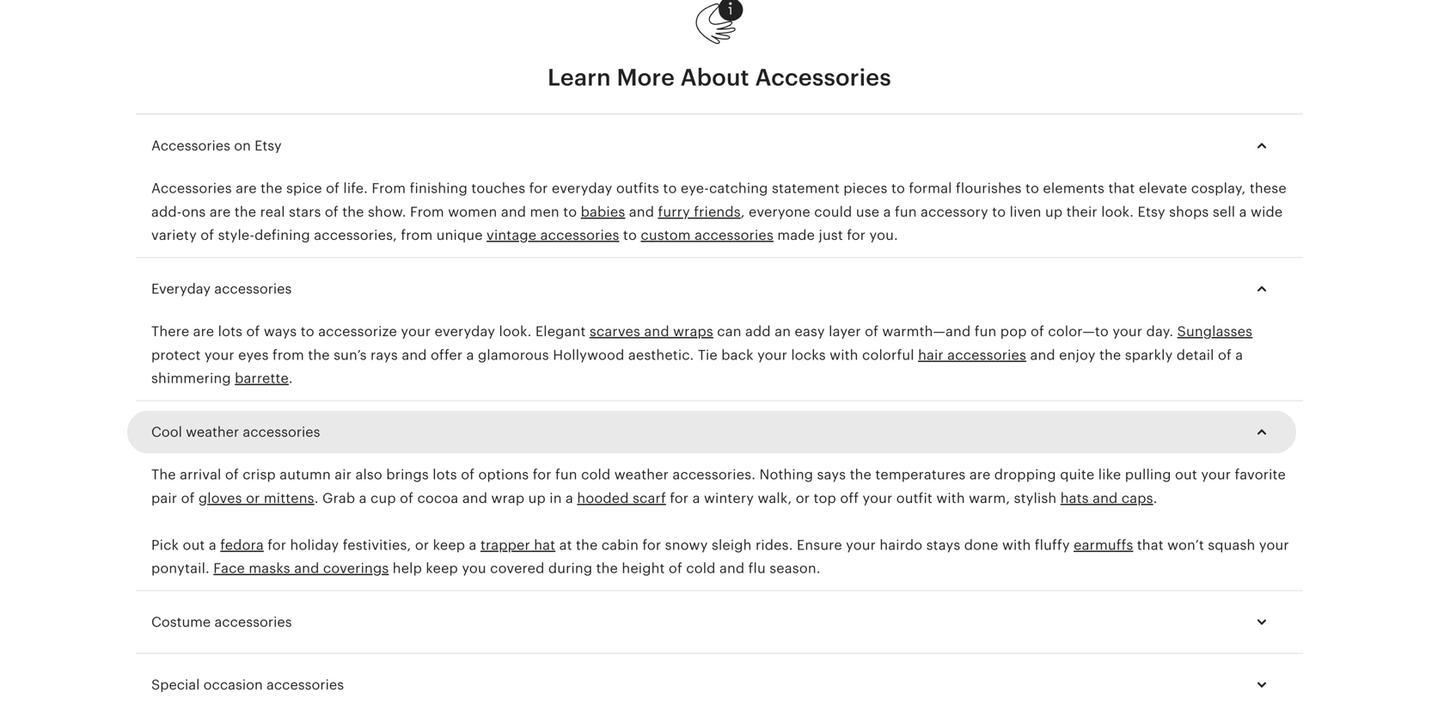 Task type: locate. For each thing, give the bounding box(es) containing it.
coverings
[[323, 561, 389, 576]]

in
[[550, 491, 562, 506]]

grab
[[322, 491, 355, 506]]

and up vintage
[[501, 204, 526, 220]]

1 horizontal spatial up
[[1046, 204, 1063, 220]]

ensure
[[797, 537, 843, 553]]

to down babies link
[[623, 227, 637, 243]]

a down accessories.
[[693, 491, 701, 506]]

of right cup
[[400, 491, 414, 506]]

hooded scarf link
[[577, 491, 666, 506]]

sleigh
[[712, 537, 752, 553]]

keep left you
[[426, 561, 458, 576]]

help
[[393, 561, 422, 576]]

and down sleigh
[[720, 561, 745, 576]]

add-
[[151, 204, 182, 220]]

0 vertical spatial everyday
[[552, 181, 613, 196]]

1 horizontal spatial everyday
[[552, 181, 613, 196]]

a right offer
[[467, 347, 474, 363]]

your
[[401, 324, 431, 339], [1113, 324, 1143, 339], [205, 347, 235, 363], [758, 347, 788, 363], [1202, 467, 1232, 483], [863, 491, 893, 506], [846, 537, 876, 553], [1260, 537, 1290, 553]]

cocoa
[[417, 491, 459, 506]]

look. inside , everyone could use a fun accessory to liven up their look. etsy shops sell a wide variety of style-defining accessories, from unique
[[1102, 204, 1135, 220]]

barrette link
[[235, 371, 289, 386]]

masks
[[249, 561, 291, 576]]

1 vertical spatial everyday
[[435, 324, 495, 339]]

that left elevate
[[1109, 181, 1136, 196]]

up left their
[[1046, 204, 1063, 220]]

out inside the arrival of crisp autumn air also brings lots of options for fun cold weather accessories. nothing says the temperatures are dropping quite like pulling out your favorite pair of
[[1176, 467, 1198, 483]]

look. up glamorous
[[499, 324, 532, 339]]

fun up you. on the right of page
[[895, 204, 917, 220]]

offer
[[431, 347, 463, 363]]

0 vertical spatial from
[[372, 181, 406, 196]]

or down the crisp
[[246, 491, 260, 506]]

face
[[214, 561, 245, 576]]

top
[[814, 491, 837, 506]]

from up show. at the top of the page
[[372, 181, 406, 196]]

0 horizontal spatial with
[[830, 347, 859, 363]]

barrette
[[235, 371, 289, 386]]

with right outfit
[[937, 491, 966, 506]]

tab panel
[[136, 115, 1304, 705]]

locks
[[792, 347, 826, 363]]

1 vertical spatial from
[[410, 204, 445, 220]]

accessory
[[921, 204, 989, 220]]

of down the sunglasses on the top right
[[1219, 347, 1232, 363]]

. down ways
[[289, 371, 293, 386]]

fun inside there are lots of ways to accessorize your everyday look. elegant scarves and wraps can add an easy layer of warmth—and fun pop of color—to your day. sunglasses protect your eyes from the sun's rays and offer a glamorous hollywood aesthetic. tie back your locks with colorful hair accessories
[[975, 324, 997, 339]]

crisp
[[243, 467, 276, 483]]

1 vertical spatial out
[[183, 537, 205, 553]]

accessories down babies link
[[541, 227, 620, 243]]

options
[[479, 467, 529, 483]]

snowy
[[665, 537, 708, 553]]

0 vertical spatial from
[[401, 227, 433, 243]]

cold inside the arrival of crisp autumn air also brings lots of options for fun cold weather accessories. nothing says the temperatures are dropping quite like pulling out your favorite pair of
[[581, 467, 611, 483]]

and inside and enjoy the sparkly detail of a shimmering
[[1031, 347, 1056, 363]]

2 vertical spatial fun
[[556, 467, 578, 483]]

0 horizontal spatial that
[[1109, 181, 1136, 196]]

2 vertical spatial accessories
[[151, 181, 232, 196]]

1 horizontal spatial that
[[1138, 537, 1164, 553]]

2 vertical spatial with
[[1003, 537, 1032, 553]]

and
[[501, 204, 526, 220], [629, 204, 655, 220], [645, 324, 670, 339], [402, 347, 427, 363], [1031, 347, 1056, 363], [463, 491, 488, 506], [1093, 491, 1118, 506], [294, 561, 319, 576], [720, 561, 745, 576]]

out right 'pulling'
[[1176, 467, 1198, 483]]

1 vertical spatial fun
[[975, 324, 997, 339]]

of up the gloves
[[225, 467, 239, 483]]

fedora
[[220, 537, 264, 553]]

can
[[717, 324, 742, 339]]

statement
[[772, 181, 840, 196]]

accessories,
[[314, 227, 397, 243]]

for inside the accessories are the spice of life. from finishing touches for everyday outfits to eye-catching statement pieces to formal flourishes to elements that elevate cosplay, these add-ons are the real stars of the show. from women and men to
[[529, 181, 548, 196]]

0 horizontal spatial everyday
[[435, 324, 495, 339]]

accessories inside dropdown button
[[151, 138, 231, 154]]

sunglasses
[[1178, 324, 1253, 339]]

tab list
[[136, 113, 1304, 115]]

1 horizontal spatial lots
[[433, 467, 457, 483]]

custom accessories link
[[641, 227, 774, 243]]

1 vertical spatial that
[[1138, 537, 1164, 553]]

are up warm,
[[970, 467, 991, 483]]

with down layer
[[830, 347, 859, 363]]

style-
[[218, 227, 255, 243]]

for up in
[[533, 467, 552, 483]]

0 horizontal spatial etsy
[[255, 138, 282, 154]]

wraps
[[674, 324, 714, 339]]

accessories inside there are lots of ways to accessorize your everyday look. elegant scarves and wraps can add an easy layer of warmth—and fun pop of color—to your day. sunglasses protect your eyes from the sun's rays and offer a glamorous hollywood aesthetic. tie back your locks with colorful hair accessories
[[948, 347, 1027, 363]]

ponytail.
[[151, 561, 210, 576]]

. left grab
[[315, 491, 319, 506]]

1 horizontal spatial from
[[401, 227, 433, 243]]

accessories inside the accessories are the spice of life. from finishing touches for everyday outfits to eye-catching statement pieces to formal flourishes to elements that elevate cosplay, these add-ons are the real stars of the show. from women and men to
[[151, 181, 232, 196]]

easy
[[795, 324, 825, 339]]

with
[[830, 347, 859, 363], [937, 491, 966, 506], [1003, 537, 1032, 553]]

0 horizontal spatial weather
[[186, 425, 239, 440]]

accessories for accessories on etsy
[[151, 138, 231, 154]]

vintage accessories to custom accessories made just for you.
[[487, 227, 899, 243]]

with inside there are lots of ways to accessorize your everyday look. elegant scarves and wraps can add an easy layer of warmth—and fun pop of color—to your day. sunglasses protect your eyes from the sun's rays and offer a glamorous hollywood aesthetic. tie back your locks with colorful hair accessories
[[830, 347, 859, 363]]

are inside the arrival of crisp autumn air also brings lots of options for fun cold weather accessories. nothing says the temperatures are dropping quite like pulling out your favorite pair of
[[970, 467, 991, 483]]

arrival
[[180, 467, 221, 483]]

0 horizontal spatial from
[[372, 181, 406, 196]]

and down like
[[1093, 491, 1118, 506]]

1 vertical spatial with
[[937, 491, 966, 506]]

for inside the arrival of crisp autumn air also brings lots of options for fun cold weather accessories. nothing says the temperatures are dropping quite like pulling out your favorite pair of
[[533, 467, 552, 483]]

at
[[560, 537, 572, 553]]

0 horizontal spatial cold
[[581, 467, 611, 483]]

special occasion accessories button
[[136, 665, 1288, 705]]

from down show. at the top of the page
[[401, 227, 433, 243]]

0 vertical spatial that
[[1109, 181, 1136, 196]]

also
[[356, 467, 383, 483]]

the left sun's
[[308, 347, 330, 363]]

ons
[[182, 204, 206, 220]]

0 vertical spatial etsy
[[255, 138, 282, 154]]

catching
[[709, 181, 768, 196]]

made
[[778, 227, 815, 243]]

women
[[448, 204, 497, 220]]

everyday inside the accessories are the spice of life. from finishing touches for everyday outfits to eye-catching statement pieces to formal flourishes to elements that elevate cosplay, these add-ons are the real stars of the show. from women and men to
[[552, 181, 613, 196]]

to left formal
[[892, 181, 906, 196]]

rays
[[371, 347, 398, 363]]

1 vertical spatial etsy
[[1138, 204, 1166, 220]]

0 horizontal spatial lots
[[218, 324, 243, 339]]

1 horizontal spatial look.
[[1102, 204, 1135, 220]]

weather up arrival
[[186, 425, 239, 440]]

0 vertical spatial look.
[[1102, 204, 1135, 220]]

lots inside the arrival of crisp autumn air also brings lots of options for fun cold weather accessories. nothing says the temperatures are dropping quite like pulling out your favorite pair of
[[433, 467, 457, 483]]

1 horizontal spatial etsy
[[1138, 204, 1166, 220]]

1 horizontal spatial weather
[[615, 467, 669, 483]]

cold down snowy
[[686, 561, 716, 576]]

1 vertical spatial look.
[[499, 324, 532, 339]]

a right sell
[[1240, 204, 1248, 220]]

eyes
[[238, 347, 269, 363]]

gloves or mittens link
[[199, 491, 315, 506]]

0 horizontal spatial from
[[273, 347, 304, 363]]

everyday up offer
[[435, 324, 495, 339]]

0 vertical spatial up
[[1046, 204, 1063, 220]]

or left top at the bottom of the page
[[796, 491, 810, 506]]

up left in
[[529, 491, 546, 506]]

0 vertical spatial cold
[[581, 467, 611, 483]]

a up you
[[469, 537, 477, 553]]

and enjoy the sparkly detail of a shimmering
[[151, 347, 1244, 386]]

etsy right 'on'
[[255, 138, 282, 154]]

0 horizontal spatial fun
[[556, 467, 578, 483]]

variety
[[151, 227, 197, 243]]

flu
[[749, 561, 766, 576]]

cold
[[581, 467, 611, 483], [686, 561, 716, 576]]

that left won't at the right
[[1138, 537, 1164, 553]]

1 horizontal spatial with
[[937, 491, 966, 506]]

0 vertical spatial accessories
[[755, 64, 892, 91]]

from down ways
[[273, 347, 304, 363]]

lots up eyes
[[218, 324, 243, 339]]

for up men
[[529, 181, 548, 196]]

to down 'flourishes'
[[993, 204, 1006, 220]]

off
[[841, 491, 859, 506]]

fun up in
[[556, 467, 578, 483]]

of right pop
[[1031, 324, 1045, 339]]

won't
[[1168, 537, 1205, 553]]

for up height
[[643, 537, 662, 553]]

look. right their
[[1102, 204, 1135, 220]]

1 vertical spatial accessories
[[151, 138, 231, 154]]

1 horizontal spatial fun
[[895, 204, 917, 220]]

2 horizontal spatial or
[[796, 491, 810, 506]]

warmth—and
[[883, 324, 971, 339]]

to up the furry
[[663, 181, 677, 196]]

there
[[151, 324, 189, 339]]

shops
[[1170, 204, 1210, 220]]

cold up hooded
[[581, 467, 611, 483]]

0 vertical spatial out
[[1176, 467, 1198, 483]]

hats and caps link
[[1061, 491, 1154, 506]]

1 vertical spatial keep
[[426, 561, 458, 576]]

0 vertical spatial with
[[830, 347, 859, 363]]

your up offer
[[401, 324, 431, 339]]

of inside , everyone could use a fun accessory to liven up their look. etsy shops sell a wide variety of style-defining accessories, from unique
[[201, 227, 214, 243]]

your right off
[[863, 491, 893, 506]]

quite
[[1061, 467, 1095, 483]]

are right "there"
[[193, 324, 214, 339]]

the up real
[[261, 181, 283, 196]]

from down finishing
[[410, 204, 445, 220]]

lots inside there are lots of ways to accessorize your everyday look. elegant scarves and wraps can add an easy layer of warmth—and fun pop of color—to your day. sunglasses protect your eyes from the sun's rays and offer a glamorous hollywood aesthetic. tie back your locks with colorful hair accessories
[[218, 324, 243, 339]]

cool weather accessories
[[151, 425, 320, 440]]

etsy down elevate
[[1138, 204, 1166, 220]]

these
[[1250, 181, 1287, 196]]

1 vertical spatial up
[[529, 491, 546, 506]]

fedora link
[[220, 537, 264, 553]]

1 horizontal spatial cold
[[686, 561, 716, 576]]

that
[[1109, 181, 1136, 196], [1138, 537, 1164, 553]]

a up face
[[209, 537, 217, 553]]

for right "scarf"
[[670, 491, 689, 506]]

the up the accessories,
[[342, 204, 364, 220]]

the up off
[[850, 467, 872, 483]]

0 vertical spatial weather
[[186, 425, 239, 440]]

0 vertical spatial fun
[[895, 204, 917, 220]]

defining
[[255, 227, 310, 243]]

2 horizontal spatial fun
[[975, 324, 997, 339]]

accessories down pop
[[948, 347, 1027, 363]]

a
[[884, 204, 891, 220], [1240, 204, 1248, 220], [467, 347, 474, 363], [1236, 347, 1244, 363], [359, 491, 367, 506], [566, 491, 574, 506], [693, 491, 701, 506], [209, 537, 217, 553], [469, 537, 477, 553]]

. down 'pulling'
[[1154, 491, 1158, 506]]

everyday inside there are lots of ways to accessorize your everyday look. elegant scarves and wraps can add an easy layer of warmth—and fun pop of color—to your day. sunglasses protect your eyes from the sun's rays and offer a glamorous hollywood aesthetic. tie back your locks with colorful hair accessories
[[435, 324, 495, 339]]

about
[[681, 64, 750, 91]]

1 vertical spatial from
[[273, 347, 304, 363]]

lots up the cocoa
[[433, 467, 457, 483]]

1 horizontal spatial or
[[415, 537, 429, 553]]

your left favorite
[[1202, 467, 1232, 483]]

accessories right occasion in the bottom of the page
[[267, 677, 344, 693]]

wide
[[1251, 204, 1283, 220]]

a left cup
[[359, 491, 367, 506]]

the inside and enjoy the sparkly detail of a shimmering
[[1100, 347, 1122, 363]]

0 vertical spatial lots
[[218, 324, 243, 339]]

hollywood
[[553, 347, 625, 363]]

0 horizontal spatial look.
[[499, 324, 532, 339]]

accessories
[[755, 64, 892, 91], [151, 138, 231, 154], [151, 181, 232, 196]]

the
[[261, 181, 283, 196], [235, 204, 256, 220], [342, 204, 364, 220], [308, 347, 330, 363], [1100, 347, 1122, 363], [850, 467, 872, 483], [576, 537, 598, 553], [597, 561, 618, 576]]

of down 'ons'
[[201, 227, 214, 243]]

up inside , everyone could use a fun accessory to liven up their look. etsy shops sell a wide variety of style-defining accessories, from unique
[[1046, 204, 1063, 220]]

weather up "scarf"
[[615, 467, 669, 483]]

face masks and coverings help keep you covered during the height of cold and flu season.
[[214, 561, 821, 576]]

.
[[289, 371, 293, 386], [315, 491, 319, 506], [1154, 491, 1158, 506]]

hat
[[534, 537, 556, 553]]

tab panel containing accessories on etsy
[[136, 115, 1304, 705]]

of left options
[[461, 467, 475, 483]]

from inside , everyone could use a fun accessory to liven up their look. etsy shops sell a wide variety of style-defining accessories, from unique
[[401, 227, 433, 243]]

out up ponytail.
[[183, 537, 205, 553]]

accessories down the ,
[[695, 227, 774, 243]]

1 vertical spatial lots
[[433, 467, 457, 483]]

the right enjoy
[[1100, 347, 1122, 363]]

everyday up babies link
[[552, 181, 613, 196]]

height
[[622, 561, 665, 576]]

0 horizontal spatial up
[[529, 491, 546, 506]]

for up masks
[[268, 537, 287, 553]]

furry
[[658, 204, 691, 220]]

walk,
[[758, 491, 792, 506]]

and left enjoy
[[1031, 347, 1056, 363]]

with right done
[[1003, 537, 1032, 553]]

earmuffs link
[[1074, 537, 1134, 553]]

furry friends link
[[658, 204, 741, 220]]

accessories.
[[673, 467, 756, 483]]

vintage
[[487, 227, 537, 243]]

that inside the accessories are the spice of life. from finishing touches for everyday outfits to eye-catching statement pieces to formal flourishes to elements that elevate cosplay, these add-ons are the real stars of the show. from women and men to
[[1109, 181, 1136, 196]]

hairdo
[[880, 537, 923, 553]]

rides.
[[756, 537, 793, 553]]

1 horizontal spatial .
[[315, 491, 319, 506]]

for right just at the right
[[847, 227, 866, 243]]

fun up 'hair accessories' link
[[975, 324, 997, 339]]

from inside there are lots of ways to accessorize your everyday look. elegant scarves and wraps can add an easy layer of warmth—and fun pop of color—to your day. sunglasses protect your eyes from the sun's rays and offer a glamorous hollywood aesthetic. tie back your locks with colorful hair accessories
[[273, 347, 304, 363]]

a inside and enjoy the sparkly detail of a shimmering
[[1236, 347, 1244, 363]]

cool weather accessories button
[[136, 412, 1288, 453]]

of right layer
[[865, 324, 879, 339]]

spice
[[286, 181, 322, 196]]

a down the sunglasses on the top right
[[1236, 347, 1244, 363]]

1 vertical spatial cold
[[686, 561, 716, 576]]

hair accessories link
[[919, 347, 1027, 363]]

stylish
[[1014, 491, 1057, 506]]

1 horizontal spatial from
[[410, 204, 445, 220]]

cup
[[371, 491, 396, 506]]

friends
[[694, 204, 741, 220]]

and left wrap
[[463, 491, 488, 506]]

are right 'ons'
[[210, 204, 231, 220]]

keep up you
[[433, 537, 465, 553]]

1 horizontal spatial out
[[1176, 467, 1198, 483]]

1 vertical spatial weather
[[615, 467, 669, 483]]



Task type: describe. For each thing, give the bounding box(es) containing it.
the down cabin
[[597, 561, 618, 576]]

babies link
[[581, 204, 626, 220]]

scarves
[[590, 324, 641, 339]]

to right men
[[563, 204, 577, 220]]

0 vertical spatial keep
[[433, 537, 465, 553]]

touches
[[472, 181, 526, 196]]

that inside that won't squash your ponytail.
[[1138, 537, 1164, 553]]

and down outfits
[[629, 204, 655, 220]]

day.
[[1147, 324, 1174, 339]]

your left eyes
[[205, 347, 235, 363]]

cosplay,
[[1192, 181, 1247, 196]]

festivities,
[[343, 537, 411, 553]]

protect
[[151, 347, 201, 363]]

sell
[[1213, 204, 1236, 220]]

layer
[[829, 324, 862, 339]]

fun inside , everyone could use a fun accessory to liven up their look. etsy shops sell a wide variety of style-defining accessories, from unique
[[895, 204, 917, 220]]

detail
[[1177, 347, 1215, 363]]

vintage accessories link
[[487, 227, 620, 243]]

of left "life."
[[326, 181, 340, 196]]

liven
[[1010, 204, 1042, 220]]

accessories on etsy
[[151, 138, 282, 154]]

your down an
[[758, 347, 788, 363]]

the right at
[[576, 537, 598, 553]]

brings
[[386, 467, 429, 483]]

everyone
[[749, 204, 811, 220]]

sparkly
[[1126, 347, 1173, 363]]

learn more about accessories
[[548, 64, 892, 91]]

and inside the accessories are the spice of life. from finishing touches for everyday outfits to eye-catching statement pieces to formal flourishes to elements that elevate cosplay, these add-ons are the real stars of the show. from women and men to
[[501, 204, 526, 220]]

warm,
[[969, 491, 1011, 506]]

you.
[[870, 227, 899, 243]]

of right pair
[[181, 491, 195, 506]]

your up sparkly
[[1113, 324, 1143, 339]]

to up liven at the right of page
[[1026, 181, 1040, 196]]

elevate
[[1139, 181, 1188, 196]]

a right use
[[884, 204, 891, 220]]

temperatures
[[876, 467, 966, 483]]

could
[[815, 204, 853, 220]]

of down snowy
[[669, 561, 683, 576]]

look. inside there are lots of ways to accessorize your everyday look. elegant scarves and wraps can add an easy layer of warmth—and fun pop of color—to your day. sunglasses protect your eyes from the sun's rays and offer a glamorous hollywood aesthetic. tie back your locks with colorful hair accessories
[[499, 324, 532, 339]]

just
[[819, 227, 844, 243]]

during
[[549, 561, 593, 576]]

etsy inside , everyone could use a fun accessory to liven up their look. etsy shops sell a wide variety of style-defining accessories, from unique
[[1138, 204, 1166, 220]]

a inside there are lots of ways to accessorize your everyday look. elegant scarves and wraps can add an easy layer of warmth—and fun pop of color—to your day. sunglasses protect your eyes from the sun's rays and offer a glamorous hollywood aesthetic. tie back your locks with colorful hair accessories
[[467, 347, 474, 363]]

pick out a fedora for holiday festivities, or keep a trapper hat at the cabin for snowy sleigh rides. ensure your hairdo stays done with fluffy earmuffs
[[151, 537, 1134, 553]]

, everyone could use a fun accessory to liven up their look. etsy shops sell a wide variety of style-defining accessories, from unique
[[151, 204, 1283, 243]]

are inside there are lots of ways to accessorize your everyday look. elegant scarves and wraps can add an easy layer of warmth—and fun pop of color—to your day. sunglasses protect your eyes from the sun's rays and offer a glamorous hollywood aesthetic. tie back your locks with colorful hair accessories
[[193, 324, 214, 339]]

scarf
[[633, 491, 666, 506]]

accessories up ways
[[214, 281, 292, 297]]

fun inside the arrival of crisp autumn air also brings lots of options for fun cold weather accessories. nothing says the temperatures are dropping quite like pulling out your favorite pair of
[[556, 467, 578, 483]]

to inside , everyone could use a fun accessory to liven up their look. etsy shops sell a wide variety of style-defining accessories, from unique
[[993, 204, 1006, 220]]

pick
[[151, 537, 179, 553]]

dropping
[[995, 467, 1057, 483]]

everyday accessories
[[151, 281, 292, 297]]

fluffy
[[1035, 537, 1071, 553]]

show.
[[368, 204, 406, 220]]

caps
[[1122, 491, 1154, 506]]

0 horizontal spatial or
[[246, 491, 260, 506]]

glamorous
[[478, 347, 549, 363]]

accessories up the crisp
[[243, 425, 320, 440]]

on
[[234, 138, 251, 154]]

formal
[[909, 181, 953, 196]]

add
[[746, 324, 771, 339]]

face masks and coverings link
[[214, 561, 389, 576]]

weather inside the arrival of crisp autumn air also brings lots of options for fun cold weather accessories. nothing says the temperatures are dropping quite like pulling out your favorite pair of
[[615, 467, 669, 483]]

real
[[260, 204, 285, 220]]

and up aesthetic.
[[645, 324, 670, 339]]

the inside the arrival of crisp autumn air also brings lots of options for fun cold weather accessories. nothing says the temperatures are dropping quite like pulling out your favorite pair of
[[850, 467, 872, 483]]

everyday accessories button
[[136, 268, 1288, 310]]

holiday
[[290, 537, 339, 553]]

hooded
[[577, 491, 629, 506]]

mittens
[[264, 491, 315, 506]]

color—to
[[1049, 324, 1109, 339]]

2 horizontal spatial .
[[1154, 491, 1158, 506]]

nothing
[[760, 467, 814, 483]]

weather inside dropdown button
[[186, 425, 239, 440]]

autumn
[[280, 467, 331, 483]]

air
[[335, 467, 352, 483]]

aesthetic.
[[629, 347, 694, 363]]

wintery
[[704, 491, 754, 506]]

2 horizontal spatial with
[[1003, 537, 1032, 553]]

cool
[[151, 425, 182, 440]]

the
[[151, 467, 176, 483]]

a right in
[[566, 491, 574, 506]]

your inside the arrival of crisp autumn air also brings lots of options for fun cold weather accessories. nothing says the temperatures are dropping quite like pulling out your favorite pair of
[[1202, 467, 1232, 483]]

everyday
[[151, 281, 211, 297]]

custom
[[641, 227, 691, 243]]

of right stars
[[325, 204, 339, 220]]

to inside there are lots of ways to accessorize your everyday look. elegant scarves and wraps can add an easy layer of warmth—and fun pop of color—to your day. sunglasses protect your eyes from the sun's rays and offer a glamorous hollywood aesthetic. tie back your locks with colorful hair accessories
[[301, 324, 315, 339]]

0 horizontal spatial out
[[183, 537, 205, 553]]

are down 'on'
[[236, 181, 257, 196]]

favorite
[[1235, 467, 1287, 483]]

accessories for accessories are the spice of life. from finishing touches for everyday outfits to eye-catching statement pieces to formal flourishes to elements that elevate cosplay, these add-ons are the real stars of the show. from women and men to
[[151, 181, 232, 196]]

flourishes
[[956, 181, 1022, 196]]

special occasion accessories
[[151, 677, 344, 693]]

use
[[856, 204, 880, 220]]

your inside that won't squash your ponytail.
[[1260, 537, 1290, 553]]

back
[[722, 347, 754, 363]]

men
[[530, 204, 560, 220]]

of inside and enjoy the sparkly detail of a shimmering
[[1219, 347, 1232, 363]]

enjoy
[[1060, 347, 1096, 363]]

there are lots of ways to accessorize your everyday look. elegant scarves and wraps can add an easy layer of warmth—and fun pop of color—to your day. sunglasses protect your eyes from the sun's rays and offer a glamorous hollywood aesthetic. tie back your locks with colorful hair accessories
[[151, 324, 1253, 363]]

babies
[[581, 204, 626, 220]]

and right rays
[[402, 347, 427, 363]]

accessories down masks
[[215, 615, 292, 630]]

etsy inside dropdown button
[[255, 138, 282, 154]]

outfit
[[897, 491, 933, 506]]

ways
[[264, 324, 297, 339]]

eye-
[[681, 181, 709, 196]]

the up "style-"
[[235, 204, 256, 220]]

sun's
[[334, 347, 367, 363]]

your left hairdo
[[846, 537, 876, 553]]

0 horizontal spatial .
[[289, 371, 293, 386]]

the inside there are lots of ways to accessorize your everyday look. elegant scarves and wraps can add an easy layer of warmth—and fun pop of color—to your day. sunglasses protect your eyes from the sun's rays and offer a glamorous hollywood aesthetic. tie back your locks with colorful hair accessories
[[308, 347, 330, 363]]

of up eyes
[[246, 324, 260, 339]]

accessories on etsy button
[[136, 125, 1288, 166]]

stays
[[927, 537, 961, 553]]

gloves
[[199, 491, 242, 506]]

unique
[[437, 227, 483, 243]]

and down holiday
[[294, 561, 319, 576]]



Task type: vqa. For each thing, say whether or not it's contained in the screenshot.
10%
no



